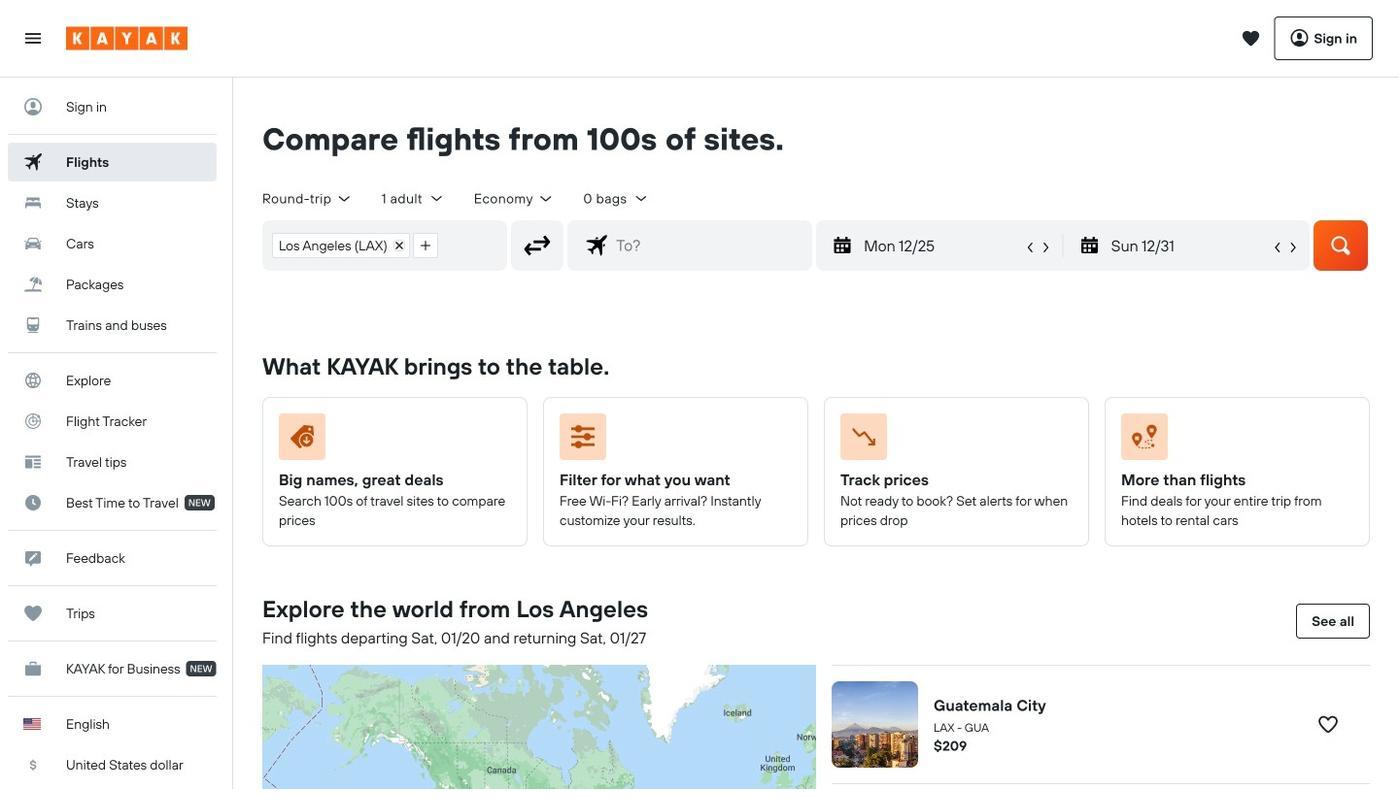 Task type: vqa. For each thing, say whether or not it's contained in the screenshot.
2nd 'figure' from the right
yes



Task type: locate. For each thing, give the bounding box(es) containing it.
sunday december 31st element
[[1111, 234, 1270, 257]]

Flight origin input text field
[[447, 221, 506, 270]]

list item right "remove" icon
[[413, 233, 438, 258]]

united states (english) image
[[23, 719, 41, 731]]

1 horizontal spatial list item
[[413, 233, 438, 258]]

Trip type Round-trip field
[[262, 190, 352, 207]]

monday december 25th element
[[864, 234, 1023, 257]]

list item
[[272, 233, 410, 258], [413, 233, 438, 258]]

2 figure from the left
[[560, 414, 784, 468]]

list
[[263, 221, 447, 270]]

figure
[[279, 414, 503, 468], [560, 414, 784, 468], [840, 414, 1065, 468], [1121, 414, 1346, 468]]

list item down the trip type round-trip field
[[272, 233, 410, 258]]

0 horizontal spatial list item
[[272, 233, 410, 258]]

3 figure from the left
[[840, 414, 1065, 468]]



Task type: describe. For each thing, give the bounding box(es) containing it.
swap departure airport and destination airport image
[[519, 227, 556, 264]]

4 figure from the left
[[1121, 414, 1346, 468]]

remove image
[[394, 241, 404, 250]]

map region
[[43, 455, 1038, 790]]

Flight destination input text field
[[608, 221, 812, 270]]

1 figure from the left
[[279, 414, 503, 468]]

1 list item from the left
[[272, 233, 410, 258]]

navigation menu image
[[23, 29, 43, 48]]

guatemala city image
[[832, 682, 918, 768]]

Cabin type Economy field
[[474, 190, 554, 207]]

2 list item from the left
[[413, 233, 438, 258]]



